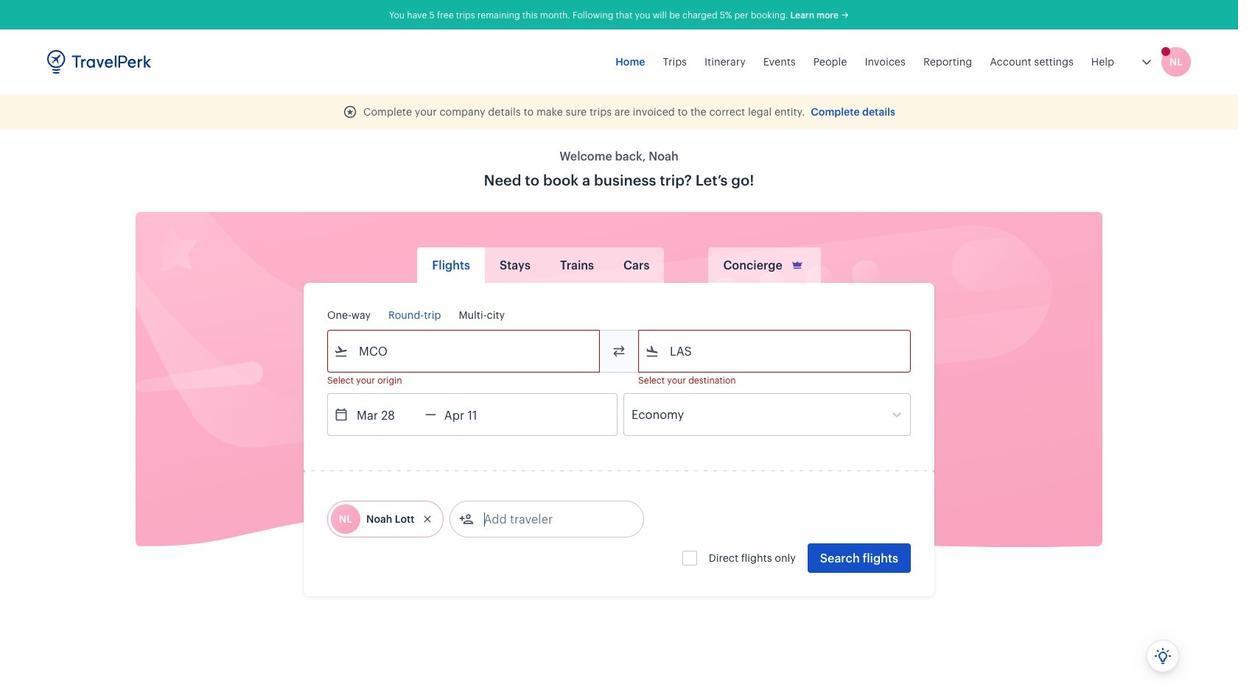 Task type: locate. For each thing, give the bounding box(es) containing it.
From search field
[[349, 340, 580, 363]]

Add traveler search field
[[474, 508, 627, 532]]

Depart text field
[[349, 394, 425, 436]]



Task type: vqa. For each thing, say whether or not it's contained in the screenshot.
DELTA AIR LINES icon
no



Task type: describe. For each thing, give the bounding box(es) containing it.
To search field
[[660, 340, 891, 363]]

Return text field
[[436, 394, 513, 436]]



